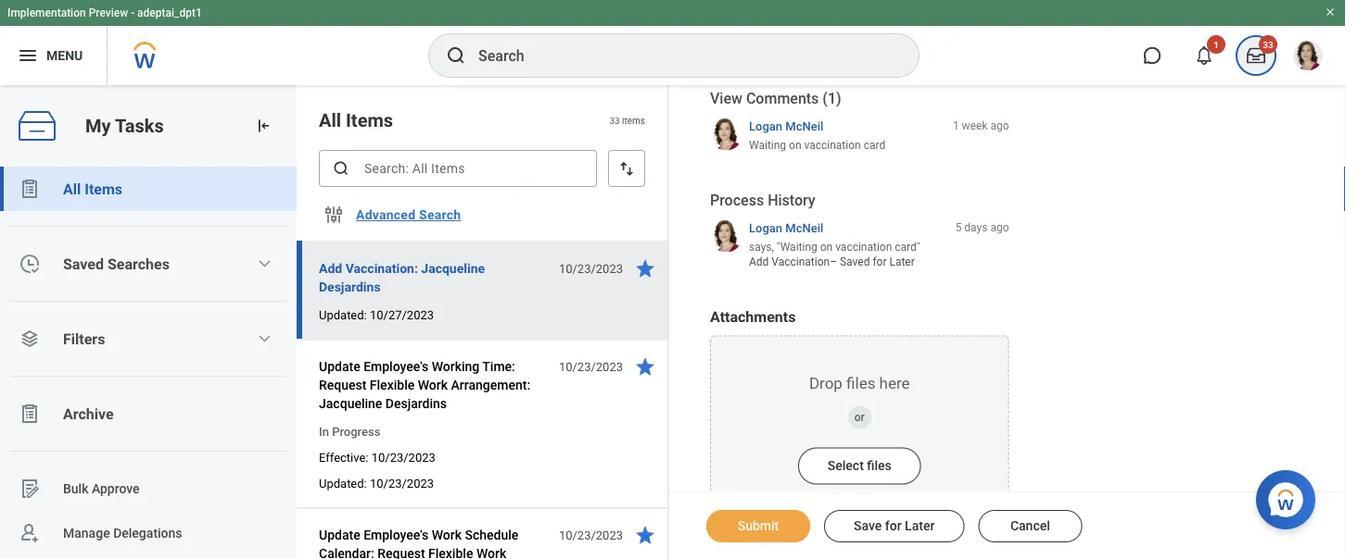 Task type: locate. For each thing, give the bounding box(es) containing it.
ago right days
[[990, 222, 1009, 235]]

saved inside dropdown button
[[63, 255, 104, 273]]

action bar region
[[669, 492, 1345, 560]]

waiting on vaccination card
[[749, 140, 885, 153]]

1 vertical spatial request
[[377, 546, 425, 560]]

33 inside "button"
[[1263, 39, 1274, 50]]

items inside button
[[85, 180, 122, 198]]

chevron down image
[[257, 257, 272, 272], [257, 332, 272, 347]]

submit button
[[706, 511, 810, 543]]

close environment banner image
[[1325, 6, 1336, 18]]

ago inside the process history region
[[990, 222, 1009, 235]]

on right waiting
[[789, 140, 801, 153]]

logan mcneil for comments
[[749, 120, 824, 134]]

0 vertical spatial chevron down image
[[257, 257, 272, 272]]

1 star image from the top
[[634, 356, 656, 378]]

1 horizontal spatial request
[[377, 546, 425, 560]]

33
[[1263, 39, 1274, 50], [609, 115, 620, 126]]

updated: for updated: 10/27/2023
[[319, 308, 367, 322]]

employee's inside update employee's work schedule calendar: request flexible wor
[[364, 528, 428, 543]]

flexible down the schedule
[[428, 546, 473, 560]]

notifications large image
[[1195, 46, 1214, 65]]

2 ago from the top
[[990, 222, 1009, 235]]

1 vertical spatial all items
[[63, 180, 122, 198]]

chevron down image inside filters 'dropdown button'
[[257, 332, 272, 347]]

0 vertical spatial updated:
[[319, 308, 367, 322]]

0 vertical spatial my tasks element
[[1230, 35, 1282, 76]]

saved right –
[[840, 257, 870, 269]]

logan mcneil button up "waiting
[[749, 221, 824, 237]]

0 horizontal spatial 1
[[953, 120, 959, 133]]

logan mcneil inside the process history region
[[749, 222, 824, 236]]

manage delegations
[[63, 526, 182, 542]]

add
[[749, 257, 769, 269], [319, 261, 342, 276]]

all items
[[319, 109, 393, 131], [63, 180, 122, 198]]

1 vertical spatial items
[[85, 180, 122, 198]]

list containing all items
[[0, 167, 297, 556]]

0 vertical spatial items
[[346, 109, 393, 131]]

1 vertical spatial jacqueline
[[319, 396, 382, 412]]

menu button
[[0, 26, 107, 85]]

transformation import image
[[254, 117, 273, 135]]

vaccination left card
[[804, 140, 861, 153]]

2 chevron down image from the top
[[257, 332, 272, 347]]

updated:
[[319, 308, 367, 322], [319, 477, 367, 491]]

my tasks
[[85, 115, 164, 137]]

update inside update employee's work schedule calendar: request flexible wor
[[319, 528, 360, 543]]

on inside says, "waiting on vaccination card" add vaccination – saved for later
[[820, 242, 833, 255]]

0 horizontal spatial all
[[63, 180, 81, 198]]

cancel
[[1010, 519, 1050, 534]]

work down working at the bottom left of page
[[418, 378, 448, 393]]

updated: down effective: at the bottom left of the page
[[319, 477, 367, 491]]

1 vertical spatial logan mcneil button
[[749, 221, 824, 237]]

0 vertical spatial search image
[[445, 44, 467, 67]]

updated: 10/23/2023
[[319, 477, 434, 491]]

search image
[[445, 44, 467, 67], [332, 159, 350, 178]]

logan mcneil up waiting
[[749, 120, 824, 134]]

0 vertical spatial later
[[889, 257, 915, 269]]

0 vertical spatial star image
[[634, 356, 656, 378]]

work left the schedule
[[432, 528, 462, 543]]

1 horizontal spatial my tasks element
[[1230, 35, 1282, 76]]

1 logan mcneil button from the top
[[749, 119, 824, 135]]

0 vertical spatial ago
[[990, 120, 1009, 133]]

0 vertical spatial jacqueline
[[421, 261, 485, 276]]

33 for 33 items
[[609, 115, 620, 126]]

0 horizontal spatial jacqueline
[[319, 396, 382, 412]]

on up –
[[820, 242, 833, 255]]

1 vertical spatial later
[[905, 519, 935, 534]]

mcneil up waiting on vaccination card
[[785, 120, 824, 134]]

2 logan mcneil from the top
[[749, 222, 824, 236]]

33 left items
[[609, 115, 620, 126]]

mcneil
[[785, 120, 824, 134], [785, 222, 824, 236]]

for right –
[[873, 257, 887, 269]]

0 vertical spatial flexible
[[370, 378, 415, 393]]

for inside says, "waiting on vaccination card" add vaccination – saved for later
[[873, 257, 887, 269]]

2 logan mcneil button from the top
[[749, 221, 824, 237]]

1 horizontal spatial all
[[319, 109, 341, 131]]

star image
[[634, 356, 656, 378], [634, 525, 656, 547]]

1 horizontal spatial saved
[[840, 257, 870, 269]]

1 horizontal spatial flexible
[[428, 546, 473, 560]]

1 vertical spatial vaccination
[[835, 242, 892, 255]]

logan mcneil button for comments
[[749, 119, 824, 135]]

mcneil inside the process history region
[[785, 222, 824, 236]]

0 horizontal spatial add
[[319, 261, 342, 276]]

logan mcneil button
[[749, 119, 824, 135], [749, 221, 824, 237]]

1 left week
[[953, 120, 959, 133]]

–
[[830, 257, 837, 269]]

0 vertical spatial vaccination
[[804, 140, 861, 153]]

2 mcneil from the top
[[785, 222, 824, 236]]

star image for in progress
[[634, 356, 656, 378]]

mcneil up "waiting
[[785, 222, 824, 236]]

1 for 1 week ago
[[953, 120, 959, 133]]

employee's up calendar:
[[364, 528, 428, 543]]

jacqueline down search
[[421, 261, 485, 276]]

1 for 1
[[1214, 39, 1219, 50]]

saved right clock check image
[[63, 255, 104, 273]]

updated: left 10/27/2023
[[319, 308, 367, 322]]

0 vertical spatial employee's
[[364, 359, 428, 375]]

1 ago from the top
[[990, 120, 1009, 133]]

update inside update employee's working time: request flexible work arrangement: jacqueline desjardins
[[319, 359, 360, 375]]

0 vertical spatial logan
[[749, 120, 782, 134]]

desjardins down "vaccination:"
[[319, 280, 381, 295]]

0 horizontal spatial request
[[319, 378, 367, 393]]

0 vertical spatial logan mcneil button
[[749, 119, 824, 135]]

star image
[[634, 258, 656, 280]]

1 vertical spatial 1
[[953, 120, 959, 133]]

1 vertical spatial 33
[[609, 115, 620, 126]]

1 mcneil from the top
[[785, 120, 824, 134]]

in
[[319, 425, 329, 439]]

1 vertical spatial desjardins
[[386, 396, 447, 412]]

1 vertical spatial ago
[[990, 222, 1009, 235]]

in progress
[[319, 425, 380, 439]]

1 vertical spatial updated:
[[319, 477, 367, 491]]

later down the card"
[[889, 257, 915, 269]]

adeptai_dpt1
[[137, 6, 202, 19]]

employee's
[[364, 359, 428, 375], [364, 528, 428, 543]]

desjardins inside update employee's working time: request flexible work arrangement: jacqueline desjardins
[[386, 396, 447, 412]]

1 logan mcneil from the top
[[749, 120, 824, 134]]

1 chevron down image from the top
[[257, 257, 272, 272]]

0 vertical spatial all items
[[319, 109, 393, 131]]

logan
[[749, 120, 782, 134], [749, 222, 782, 236]]

1 vertical spatial all
[[63, 180, 81, 198]]

1 vertical spatial on
[[820, 242, 833, 255]]

request inside update employee's work schedule calendar: request flexible wor
[[377, 546, 425, 560]]

1 vertical spatial update
[[319, 528, 360, 543]]

(1)
[[823, 91, 841, 108]]

calendar:
[[319, 546, 374, 560]]

history
[[768, 193, 815, 210]]

0 vertical spatial update
[[319, 359, 360, 375]]

all right transformation import icon
[[319, 109, 341, 131]]

0 vertical spatial 33
[[1263, 39, 1274, 50]]

1 horizontal spatial all items
[[319, 109, 393, 131]]

my tasks element containing 33
[[1230, 35, 1282, 76]]

items
[[346, 109, 393, 131], [85, 180, 122, 198]]

0 vertical spatial on
[[789, 140, 801, 153]]

1 employee's from the top
[[364, 359, 428, 375]]

vaccination up –
[[835, 242, 892, 255]]

attachments
[[710, 309, 796, 327]]

for right save
[[885, 519, 902, 534]]

1 vertical spatial for
[[885, 519, 902, 534]]

update
[[319, 359, 360, 375], [319, 528, 360, 543]]

2 updated: from the top
[[319, 477, 367, 491]]

1 horizontal spatial jacqueline
[[421, 261, 485, 276]]

vaccination
[[804, 140, 861, 153], [835, 242, 892, 255]]

advanced search
[[356, 207, 461, 223]]

logan mcneil button inside the process history region
[[749, 221, 824, 237]]

desjardins down working at the bottom left of page
[[386, 396, 447, 412]]

2 employee's from the top
[[364, 528, 428, 543]]

preview
[[89, 6, 128, 19]]

logan mcneil button for history
[[749, 221, 824, 237]]

work inside update employee's working time: request flexible work arrangement: jacqueline desjardins
[[418, 378, 448, 393]]

perspective image
[[19, 328, 41, 350]]

ago for process history
[[990, 222, 1009, 235]]

0 vertical spatial all
[[319, 109, 341, 131]]

ago right week
[[990, 120, 1009, 133]]

1 vertical spatial star image
[[634, 525, 656, 547]]

bulk
[[63, 482, 89, 497]]

1 updated: from the top
[[319, 308, 367, 322]]

logan mcneil button up waiting
[[749, 119, 824, 135]]

add down says,
[[749, 257, 769, 269]]

0 horizontal spatial on
[[789, 140, 801, 153]]

0 horizontal spatial search image
[[332, 159, 350, 178]]

1 right notifications large image
[[1214, 39, 1219, 50]]

view comments (1)
[[710, 91, 841, 108]]

0 horizontal spatial saved
[[63, 255, 104, 273]]

0 horizontal spatial flexible
[[370, 378, 415, 393]]

jacqueline up in progress on the left bottom of the page
[[319, 396, 382, 412]]

logan inside the process history region
[[749, 222, 782, 236]]

logan mcneil
[[749, 120, 824, 134], [749, 222, 824, 236]]

logan mcneil up "waiting
[[749, 222, 824, 236]]

1 vertical spatial search image
[[332, 159, 350, 178]]

0 vertical spatial for
[[873, 257, 887, 269]]

add vaccination: jacqueline desjardins button
[[319, 258, 549, 299]]

progress
[[332, 425, 380, 439]]

waiting
[[749, 140, 786, 153]]

desjardins
[[319, 280, 381, 295], [386, 396, 447, 412]]

vaccination
[[772, 257, 830, 269]]

0 horizontal spatial my tasks element
[[0, 85, 297, 560]]

33 inside item list 'element'
[[609, 115, 620, 126]]

0 horizontal spatial 33
[[609, 115, 620, 126]]

schedule
[[465, 528, 518, 543]]

0 horizontal spatial all items
[[63, 180, 122, 198]]

1 vertical spatial logan
[[749, 222, 782, 236]]

1 horizontal spatial search image
[[445, 44, 467, 67]]

0 vertical spatial work
[[418, 378, 448, 393]]

10/23/2023 for update employee's working time: request flexible work arrangement: jacqueline desjardins
[[559, 360, 623, 374]]

1 vertical spatial work
[[432, 528, 462, 543]]

profile logan mcneil image
[[1293, 41, 1323, 74]]

later right save
[[905, 519, 935, 534]]

1 vertical spatial flexible
[[428, 546, 473, 560]]

advanced
[[356, 207, 416, 223]]

1 vertical spatial mcneil
[[785, 222, 824, 236]]

delegations
[[113, 526, 182, 542]]

my tasks element
[[1230, 35, 1282, 76], [0, 85, 297, 560]]

0 vertical spatial request
[[319, 378, 367, 393]]

2 logan from the top
[[749, 222, 782, 236]]

1 horizontal spatial 1
[[1214, 39, 1219, 50]]

1 horizontal spatial on
[[820, 242, 833, 255]]

list
[[0, 167, 297, 556]]

all items button
[[0, 167, 297, 211]]

employee's down 10/27/2023
[[364, 359, 428, 375]]

1 vertical spatial chevron down image
[[257, 332, 272, 347]]

later
[[889, 257, 915, 269], [905, 519, 935, 534]]

on
[[789, 140, 801, 153], [820, 242, 833, 255]]

logan up says,
[[749, 222, 782, 236]]

1 vertical spatial logan mcneil
[[749, 222, 824, 236]]

configure image
[[323, 204, 345, 226]]

flexible
[[370, 378, 415, 393], [428, 546, 473, 560]]

update up calendar:
[[319, 528, 360, 543]]

request right calendar:
[[377, 546, 425, 560]]

1 update from the top
[[319, 359, 360, 375]]

search image inside item list 'element'
[[332, 159, 350, 178]]

0 vertical spatial mcneil
[[785, 120, 824, 134]]

2 star image from the top
[[634, 525, 656, 547]]

update employee's working time: request flexible work arrangement: jacqueline desjardins
[[319, 359, 530, 412]]

1 horizontal spatial 33
[[1263, 39, 1274, 50]]

33 left profile logan mcneil image
[[1263, 39, 1274, 50]]

33 items
[[609, 115, 645, 126]]

0 vertical spatial desjardins
[[319, 280, 381, 295]]

2 update from the top
[[319, 528, 360, 543]]

employee's inside update employee's working time: request flexible work arrangement: jacqueline desjardins
[[364, 359, 428, 375]]

update down updated: 10/27/2023
[[319, 359, 360, 375]]

for inside save for later "button"
[[885, 519, 902, 534]]

1 inside button
[[1214, 39, 1219, 50]]

logan up waiting
[[749, 120, 782, 134]]

0 horizontal spatial desjardins
[[319, 280, 381, 295]]

archive button
[[0, 392, 297, 437]]

ago
[[990, 120, 1009, 133], [990, 222, 1009, 235]]

employee's for flexible
[[364, 359, 428, 375]]

update for update employee's working time: request flexible work arrangement: jacqueline desjardins
[[319, 359, 360, 375]]

0 vertical spatial logan mcneil
[[749, 120, 824, 134]]

10/27/2023
[[370, 308, 434, 322]]

update for update employee's work schedule calendar: request flexible wor
[[319, 528, 360, 543]]

1 horizontal spatial desjardins
[[386, 396, 447, 412]]

all inside item list 'element'
[[319, 109, 341, 131]]

logan for history
[[749, 222, 782, 236]]

user plus image
[[19, 523, 41, 545]]

my
[[85, 115, 111, 137]]

1
[[1214, 39, 1219, 50], [953, 120, 959, 133]]

bulk approve
[[63, 482, 140, 497]]

process
[[710, 193, 764, 210]]

1 vertical spatial my tasks element
[[0, 85, 297, 560]]

request up in progress on the left bottom of the page
[[319, 378, 367, 393]]

1 logan from the top
[[749, 120, 782, 134]]

add inside says, "waiting on vaccination card" add vaccination – saved for later
[[749, 257, 769, 269]]

1 horizontal spatial items
[[346, 109, 393, 131]]

0 horizontal spatial items
[[85, 180, 122, 198]]

flexible up progress
[[370, 378, 415, 393]]

all inside button
[[63, 180, 81, 198]]

bulk approve link
[[0, 467, 297, 512]]

jacqueline inside add vaccination: jacqueline desjardins
[[421, 261, 485, 276]]

add left "vaccination:"
[[319, 261, 342, 276]]

1 horizontal spatial add
[[749, 257, 769, 269]]

1 vertical spatial employee's
[[364, 528, 428, 543]]

all
[[319, 109, 341, 131], [63, 180, 81, 198]]

0 vertical spatial 1
[[1214, 39, 1219, 50]]

request inside update employee's working time: request flexible work arrangement: jacqueline desjardins
[[319, 378, 367, 393]]

all right clipboard icon
[[63, 180, 81, 198]]

request
[[319, 378, 367, 393], [377, 546, 425, 560]]

item list element
[[297, 85, 669, 560]]



Task type: describe. For each thing, give the bounding box(es) containing it.
card"
[[895, 242, 920, 255]]

Search: All Items text field
[[319, 150, 597, 187]]

desjardins inside add vaccination: jacqueline desjardins
[[319, 280, 381, 295]]

33 button
[[1236, 35, 1277, 76]]

10/23/2023 for add vaccination: jacqueline desjardins
[[559, 262, 623, 276]]

process history
[[710, 193, 815, 210]]

10/23/2023 for update employee's work schedule calendar: request flexible wor
[[559, 529, 623, 543]]

effective:
[[319, 451, 368, 465]]

saved searches button
[[0, 242, 297, 286]]

attachments region
[[710, 308, 1009, 524]]

process history region
[[710, 192, 1009, 277]]

vaccination:
[[345, 261, 418, 276]]

-
[[131, 6, 135, 19]]

save
[[854, 519, 882, 534]]

saved searches
[[63, 255, 170, 273]]

or
[[854, 412, 865, 425]]

updated: for updated: 10/23/2023
[[319, 477, 367, 491]]

view
[[710, 91, 742, 108]]

implementation preview -   adeptai_dpt1
[[7, 6, 202, 19]]

chevron down image for saved searches
[[257, 257, 272, 272]]

select files
[[828, 459, 892, 474]]

time:
[[482, 359, 515, 375]]

implementation
[[7, 6, 86, 19]]

archive
[[63, 406, 114, 423]]

saved inside says, "waiting on vaccination card" add vaccination – saved for later
[[840, 257, 870, 269]]

submit
[[738, 519, 779, 534]]

mcneil for comments
[[785, 120, 824, 134]]

updated: 10/27/2023
[[319, 308, 434, 322]]

Search Workday  search field
[[478, 35, 881, 76]]

all items inside item list 'element'
[[319, 109, 393, 131]]

star image for 10/23/2023
[[634, 525, 656, 547]]

select files button
[[798, 448, 921, 486]]

sort image
[[617, 159, 636, 178]]

later inside save for later "button"
[[905, 519, 935, 534]]

5 days ago
[[955, 222, 1009, 235]]

my tasks element inside menu "banner"
[[1230, 35, 1282, 76]]

save for later button
[[824, 511, 964, 543]]

files
[[867, 459, 892, 474]]

update employee's work schedule calendar: request flexible wor button
[[319, 525, 549, 560]]

save for later
[[854, 519, 935, 534]]

clipboard image
[[19, 178, 41, 200]]

says,
[[749, 242, 774, 255]]

week
[[962, 120, 988, 133]]

tasks
[[115, 115, 164, 137]]

search image inside menu "banner"
[[445, 44, 467, 67]]

searches
[[107, 255, 170, 273]]

"waiting
[[777, 242, 817, 255]]

says, "waiting on vaccination card" add vaccination – saved for later
[[749, 242, 920, 269]]

approve
[[92, 482, 140, 497]]

1 button
[[1184, 35, 1226, 76]]

filters
[[63, 330, 105, 348]]

filters button
[[0, 317, 297, 362]]

select
[[828, 459, 864, 474]]

days
[[964, 222, 988, 235]]

chevron down image for filters
[[257, 332, 272, 347]]

mcneil for history
[[785, 222, 824, 236]]

logan mcneil for history
[[749, 222, 824, 236]]

add inside add vaccination: jacqueline desjardins
[[319, 261, 342, 276]]

jacqueline inside update employee's working time: request flexible work arrangement: jacqueline desjardins
[[319, 396, 382, 412]]

work inside update employee's work schedule calendar: request flexible wor
[[432, 528, 462, 543]]

rename image
[[19, 478, 41, 501]]

justify image
[[17, 44, 39, 67]]

ago for view comments (1)
[[990, 120, 1009, 133]]

flexible inside update employee's work schedule calendar: request flexible wor
[[428, 546, 473, 560]]

menu
[[46, 48, 83, 63]]

add vaccination: jacqueline desjardins
[[319, 261, 485, 295]]

advanced search button
[[349, 197, 468, 234]]

employee's for request
[[364, 528, 428, 543]]

later inside says, "waiting on vaccination card" add vaccination – saved for later
[[889, 257, 915, 269]]

1 week ago
[[953, 120, 1009, 133]]

manage
[[63, 526, 110, 542]]

inbox large image
[[1247, 46, 1265, 65]]

items
[[622, 115, 645, 126]]

effective: 10/23/2023
[[319, 451, 436, 465]]

logan for comments
[[749, 120, 782, 134]]

cancel button
[[978, 511, 1082, 543]]

items inside item list 'element'
[[346, 109, 393, 131]]

manage delegations link
[[0, 512, 297, 556]]

working
[[432, 359, 480, 375]]

update employee's work schedule calendar: request flexible wor
[[319, 528, 530, 560]]

33 for 33
[[1263, 39, 1274, 50]]

clock check image
[[19, 253, 41, 275]]

vaccination inside says, "waiting on vaccination card" add vaccination – saved for later
[[835, 242, 892, 255]]

search
[[419, 207, 461, 223]]

update employee's working time: request flexible work arrangement: jacqueline desjardins button
[[319, 356, 549, 415]]

my tasks element containing my tasks
[[0, 85, 297, 560]]

card
[[864, 140, 885, 153]]

arrangement:
[[451, 378, 530, 393]]

clipboard image
[[19, 403, 41, 426]]

menu banner
[[0, 0, 1345, 85]]

5
[[955, 222, 962, 235]]

comments
[[746, 91, 819, 108]]

all items inside button
[[63, 180, 122, 198]]

flexible inside update employee's working time: request flexible work arrangement: jacqueline desjardins
[[370, 378, 415, 393]]



Task type: vqa. For each thing, say whether or not it's contained in the screenshot.
'record'
no



